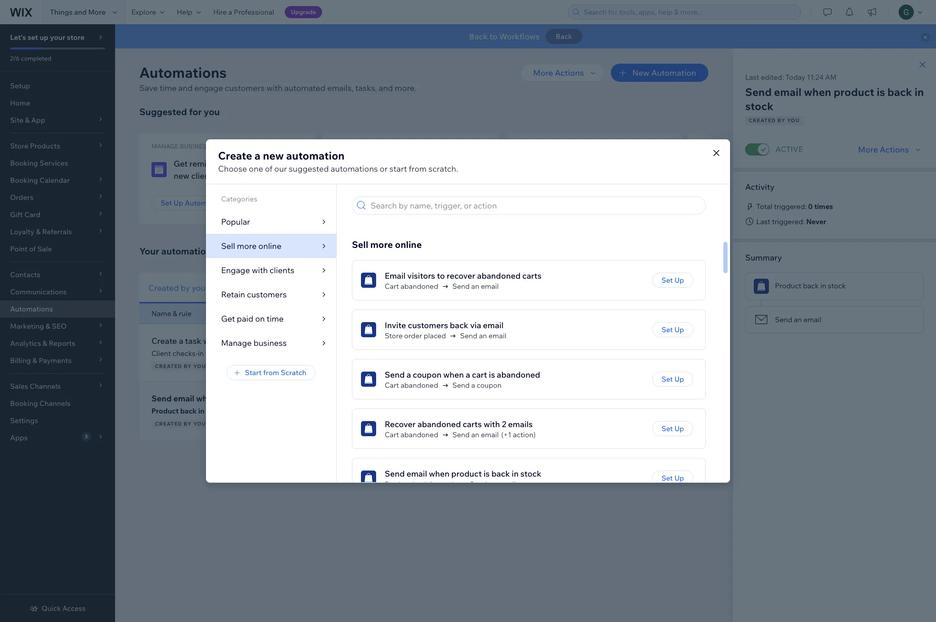 Task type: describe. For each thing, give the bounding box(es) containing it.
a for create a task when a client first attends
[[179, 336, 183, 346]]

set up automation for new
[[161, 199, 224, 208]]

get paid on time menu item
[[206, 307, 336, 331]]

clients for engage
[[270, 265, 295, 275]]

name & rule
[[152, 309, 192, 318]]

back button
[[546, 29, 583, 44]]

2 vertical spatial time
[[217, 349, 231, 358]]

2/6
[[10, 55, 20, 62]]

recover abandoned carts with 2 emails
[[385, 419, 533, 430]]

back inside bring back clients who haven't checked-in for a month
[[379, 159, 398, 169]]

cart for send
[[385, 381, 399, 390]]

set up for send email when product is back in stock
[[662, 474, 685, 483]]

new inside get reminders to follow up with new clients
[[174, 171, 190, 181]]

retain customers for tip
[[700, 142, 762, 150]]

11:24 for send email when product is back in stock
[[537, 406, 555, 415]]

follow
[[240, 159, 263, 169]]

from inside button
[[263, 368, 279, 377]]

a for create a task
[[270, 349, 274, 358]]

via
[[470, 320, 481, 331]]

point of sale link
[[0, 240, 115, 258]]

clients for bring
[[399, 159, 425, 169]]

sale
[[37, 245, 52, 254]]

home link
[[0, 94, 115, 112]]

popular menu item
[[206, 210, 336, 234]]

checks-
[[173, 349, 198, 358]]

new automation
[[633, 68, 697, 78]]

to inside get reminders to follow up with new clients
[[230, 159, 238, 169]]

1 vertical spatial you
[[193, 363, 206, 370]]

access
[[63, 604, 86, 613]]

status
[[406, 309, 428, 318]]

video
[[564, 168, 583, 177]]

retain for tip
[[700, 142, 722, 150]]

times
[[815, 202, 834, 211]]

summary
[[746, 253, 783, 263]]

1 vertical spatial created
[[155, 363, 182, 370]]

product inside send email when product is back in stock product back in stock created by you
[[152, 407, 179, 416]]

first
[[255, 336, 270, 346]]

send a coupon
[[453, 381, 502, 390]]

explore
[[132, 8, 156, 17]]

send an email (+1 action)
[[453, 431, 536, 440]]

for for suggested for you
[[189, 106, 202, 118]]

automated
[[284, 83, 326, 93]]

learn
[[593, 168, 609, 177]]

quick access
[[42, 604, 86, 613]]

sell more online inside sell more online menu item
[[221, 241, 282, 251]]

when inside last edited: today 11:24 am send email when product is back in stock created by you
[[804, 85, 832, 99]]

customers for invite
[[408, 320, 448, 331]]

last for last edited
[[515, 309, 529, 318]]

set up for recover abandoned carts with 2 emails
[[662, 425, 685, 434]]

a for watch a short video to learn the basics of wix automations
[[540, 168, 544, 177]]

by
[[181, 283, 190, 293]]

store
[[385, 332, 403, 341]]

automations for automations save time and engage customers with automated emails, tasks, and more.
[[139, 64, 227, 81]]

our
[[274, 164, 287, 174]]

hire
[[213, 8, 227, 17]]

last for last triggered: never
[[757, 217, 771, 226]]

email inside last edited: today 11:24 am send email when product is back in stock created by you
[[775, 85, 802, 99]]

set up automation button for in
[[334, 196, 416, 211]]

icon image
[[754, 312, 769, 327]]

up for send email when product is back in stock
[[675, 474, 685, 483]]

created inside last edited: today 11:24 am send email when product is back in stock created by you
[[749, 117, 777, 124]]

get reminders to follow up with new clients
[[174, 159, 293, 181]]

channels
[[40, 399, 71, 408]]

2/6 completed
[[10, 55, 51, 62]]

0 vertical spatial product
[[776, 281, 802, 291]]

triggered: for total triggered:
[[775, 202, 807, 211]]

start
[[245, 368, 262, 377]]

up for send a coupon when a cart is abandoned
[[675, 375, 685, 384]]

sidebar element
[[0, 24, 115, 622]]

back inside last edited: today 11:24 am send email when product is back in stock created by you
[[888, 85, 913, 99]]

1 vertical spatial product back in stock
[[385, 480, 456, 489]]

home
[[10, 99, 30, 108]]

automations save time and engage customers with automated emails, tasks, and more.
[[139, 64, 417, 93]]

placed
[[424, 332, 446, 341]]

set up button for email visitors to recover abandoned carts
[[653, 273, 694, 288]]

engage
[[195, 83, 223, 93]]

workflows
[[500, 31, 540, 41]]

0 horizontal spatial carts
[[463, 419, 482, 430]]

booking channels
[[10, 399, 71, 408]]

product inside last edited: today 11:24 am send email when product is back in stock created by you
[[834, 85, 875, 99]]

created inside send email when product is back in stock product back in stock created by you
[[155, 421, 182, 427]]

11:24 for create a task when a client first attends
[[536, 349, 553, 358]]

category image down summary on the top right of the page
[[754, 279, 769, 294]]

business
[[254, 338, 287, 348]]

let's set up your store
[[10, 33, 85, 42]]

professional
[[234, 8, 274, 17]]

a for send a coupon when a cart is abandoned
[[407, 370, 411, 380]]

set up automation button for new
[[152, 196, 233, 211]]

suggested for you
[[139, 106, 220, 118]]

installed
[[236, 283, 268, 293]]

manage business
[[152, 142, 211, 150]]

booking for booking services
[[10, 159, 38, 168]]

is inside send email when product is back in stock product back in stock created by you
[[252, 394, 258, 404]]

sell inside sell more online menu item
[[221, 241, 235, 251]]

set up for invite customers back via email
[[662, 326, 685, 335]]

1 horizontal spatial sell more online
[[352, 239, 422, 251]]

checked-
[[357, 171, 392, 181]]

created by you
[[149, 283, 206, 293]]

rule
[[179, 309, 192, 318]]

total triggered: 0 times
[[757, 202, 834, 211]]

a for send a coupon
[[472, 381, 475, 390]]

send an email right icon
[[776, 315, 822, 324]]

total
[[757, 202, 773, 211]]

client
[[232, 336, 253, 346]]

more.
[[395, 83, 417, 93]]

engage with clients menu item
[[206, 258, 336, 282]]

emails
[[508, 419, 533, 430]]

of inside watch a short video to learn the basics of wix automations
[[646, 168, 652, 177]]

manage business
[[221, 338, 287, 348]]

Search... field
[[588, 281, 693, 295]]

set for send email when product is back in stock
[[662, 474, 673, 483]]

engage with clients
[[221, 265, 295, 275]]

category image inside list
[[334, 162, 350, 177]]

upgrade button
[[285, 6, 322, 18]]

email visitors to recover abandoned carts
[[385, 271, 542, 281]]

your automations
[[139, 246, 216, 257]]

invite
[[385, 320, 406, 331]]

to inside watch a short video to learn the basics of wix automations
[[584, 168, 591, 177]]

booking services
[[10, 159, 68, 168]]

wix
[[654, 168, 666, 177]]

bring
[[357, 159, 377, 169]]

cart for email
[[385, 282, 399, 291]]

manage
[[152, 142, 179, 150]]

1 horizontal spatial carts
[[523, 271, 542, 281]]

get for get paid on time
[[221, 314, 235, 324]]

email
[[385, 271, 406, 281]]

list containing get reminders to follow up with new clients
[[139, 133, 865, 224]]

task for create a task when a client first attends
[[185, 336, 201, 346]]

set up for send a coupon when a cart is abandoned
[[662, 375, 685, 384]]

today 11:24 am for create a task when a client first attends
[[515, 349, 566, 358]]

an for email
[[479, 332, 487, 341]]

categories
[[221, 195, 257, 204]]

settings link
[[0, 412, 115, 429]]

bring back clients who haven't checked-in for a month
[[357, 159, 472, 181]]

active for send email when product is back in stock
[[423, 407, 445, 415]]

task for create a task
[[276, 349, 290, 358]]

Search for tools, apps, help & more... field
[[581, 5, 798, 19]]

start from scratch
[[245, 368, 307, 377]]

automation inside new automation button
[[652, 68, 697, 78]]

0 vertical spatial product back in stock
[[776, 281, 846, 291]]

automation for checked-
[[368, 199, 407, 208]]

to inside alert
[[490, 31, 498, 41]]

a left 'cart' on the bottom right
[[466, 370, 471, 380]]

in inside last edited: today 11:24 am send email when product is back in stock created by you
[[915, 85, 925, 99]]

tasks,
[[356, 83, 377, 93]]

cart
[[472, 370, 487, 380]]

0 vertical spatial active
[[776, 145, 804, 154]]

category image down the manage
[[152, 162, 167, 177]]

back for back
[[556, 32, 573, 41]]

1 horizontal spatial more
[[371, 239, 393, 251]]

of inside sidebar element
[[29, 245, 36, 254]]

&
[[173, 309, 177, 318]]

quick access button
[[29, 604, 86, 613]]

you for suggested for you
[[204, 106, 220, 118]]

when inside send email when product is back in stock product back in stock created by you
[[196, 394, 217, 404]]

today for create a task when a client first attends
[[515, 349, 535, 358]]

is inside last edited: today 11:24 am send email when product is back in stock created by you
[[877, 85, 886, 99]]

new automation button
[[612, 64, 709, 82]]

engage
[[221, 265, 250, 275]]

category image for send email when product is back in stock
[[361, 471, 376, 486]]

you inside send email when product is back in stock product back in stock created by you
[[193, 421, 206, 427]]

create for automation
[[218, 149, 252, 162]]

you inside last edited: today 11:24 am send email when product is back in stock created by you
[[788, 117, 800, 124]]

month
[[419, 171, 444, 181]]

0 horizontal spatial and
[[74, 8, 87, 17]]

tab list containing created by you
[[139, 273, 428, 303]]

online inside menu item
[[259, 241, 282, 251]]

you for installed for you
[[282, 283, 296, 293]]



Task type: locate. For each thing, give the bounding box(es) containing it.
2 horizontal spatial time
[[267, 314, 284, 324]]

customers inside menu item
[[247, 290, 287, 300]]

2 cart abandoned from the top
[[385, 381, 439, 390]]

0 vertical spatial cart
[[385, 282, 399, 291]]

2 retain from the left
[[700, 142, 722, 150]]

a left client
[[226, 336, 230, 346]]

sell more online menu item
[[206, 234, 336, 258]]

clients left who
[[399, 159, 425, 169]]

0 horizontal spatial online
[[259, 241, 282, 251]]

0 horizontal spatial task
[[185, 336, 201, 346]]

send an email for abandoned
[[453, 282, 499, 291]]

create up "client"
[[152, 336, 177, 346]]

product for send email when product is back in stock
[[452, 469, 482, 479]]

last triggered: never
[[757, 217, 827, 226]]

1 today 11:24 am from the top
[[515, 349, 566, 358]]

for right the or
[[400, 171, 411, 181]]

carts up send an email (+1 action)
[[463, 419, 482, 430]]

retain customers up activity
[[700, 142, 762, 150]]

2 horizontal spatial for
[[400, 171, 411, 181]]

2 horizontal spatial automations
[[517, 177, 560, 186]]

1 set up button from the top
[[653, 273, 694, 288]]

0 vertical spatial created
[[749, 117, 777, 124]]

Search by name, trigger, or action field
[[368, 197, 703, 214]]

a right hire at left
[[229, 8, 232, 17]]

of inside create a new automation choose one of our suggested automations or start from scratch.
[[265, 164, 273, 174]]

0
[[809, 202, 813, 211]]

1 vertical spatial customers
[[247, 290, 287, 300]]

a inside the hire a professional link
[[229, 8, 232, 17]]

2 set up automation button from the left
[[334, 196, 416, 211]]

0 vertical spatial by
[[778, 117, 786, 124]]

am
[[826, 73, 837, 82], [555, 349, 566, 358], [556, 406, 568, 415]]

set up button for recover abandoned carts with 2 emails
[[653, 422, 694, 437]]

up for invite customers back via email
[[675, 326, 685, 335]]

for down engage
[[189, 106, 202, 118]]

booking up settings
[[10, 399, 38, 408]]

customers inside automations save time and engage customers with automated emails, tasks, and more.
[[225, 83, 265, 93]]

11:24
[[807, 73, 824, 82], [536, 349, 553, 358], [537, 406, 555, 415]]

quick
[[42, 604, 61, 613]]

who
[[426, 159, 442, 169]]

category image left email
[[361, 273, 376, 288]]

menu bar containing popular
[[206, 184, 336, 355]]

sell more online up engage with clients
[[221, 241, 282, 251]]

customers up the bring
[[358, 142, 396, 150]]

1 vertical spatial get
[[221, 314, 235, 324]]

last inside last edited: today 11:24 am send email when product is back in stock created by you
[[746, 73, 760, 82]]

cart abandoned up recover
[[385, 381, 439, 390]]

reminders
[[190, 159, 228, 169]]

never
[[807, 217, 827, 226]]

retain for manage business
[[334, 142, 356, 150]]

2 vertical spatial active
[[423, 407, 445, 415]]

order
[[405, 332, 422, 341]]

time inside automations save time and engage customers with automated emails, tasks, and more.
[[160, 83, 177, 93]]

manage
[[221, 338, 252, 348]]

on
[[255, 314, 265, 324]]

to right visitors
[[437, 271, 445, 281]]

setup
[[10, 81, 30, 90]]

back right the workflows
[[556, 32, 573, 41]]

0 horizontal spatial product back in stock
[[385, 480, 456, 489]]

time down create a task when a client first attends
[[217, 349, 231, 358]]

triggered: down total triggered: 0 times
[[773, 217, 805, 226]]

clients
[[399, 159, 425, 169], [191, 171, 217, 181], [270, 265, 295, 275]]

task up "client checks-in 1st time"
[[185, 336, 201, 346]]

last down total
[[757, 217, 771, 226]]

customers for tip
[[724, 142, 762, 150]]

an
[[472, 282, 480, 291], [795, 315, 803, 324], [479, 332, 487, 341], [472, 431, 480, 440], [489, 480, 497, 489]]

cart abandoned for abandoned
[[385, 431, 439, 440]]

cart abandoned for a
[[385, 381, 439, 390]]

category image left store
[[361, 322, 376, 338]]

1 vertical spatial triggered:
[[773, 217, 805, 226]]

2 vertical spatial automations
[[10, 305, 53, 314]]

a for hire a professional
[[229, 8, 232, 17]]

send an email down via
[[460, 332, 507, 341]]

1 horizontal spatial coupon
[[477, 381, 502, 390]]

send an email down email visitors to recover abandoned carts
[[453, 282, 499, 291]]

2 horizontal spatial product
[[776, 281, 802, 291]]

0 vertical spatial create
[[218, 149, 252, 162]]

email inside send email when product is back in stock product back in stock created by you
[[174, 394, 194, 404]]

name
[[152, 309, 171, 318]]

the
[[611, 168, 622, 177]]

0 horizontal spatial back
[[469, 31, 488, 41]]

business
[[180, 142, 211, 150]]

0 horizontal spatial from
[[263, 368, 279, 377]]

set
[[28, 33, 38, 42]]

2 horizontal spatial of
[[646, 168, 652, 177]]

cart abandoned down visitors
[[385, 282, 439, 291]]

create
[[218, 149, 252, 162], [152, 336, 177, 346], [247, 349, 269, 358]]

1 set up automation from the left
[[161, 199, 224, 208]]

0 horizontal spatial set up automation
[[161, 199, 224, 208]]

1 retain customers from the left
[[334, 142, 396, 150]]

retain customers up the bring
[[334, 142, 396, 150]]

product inside send email when product is back in stock product back in stock created by you
[[219, 394, 250, 404]]

11:24 inside last edited: today 11:24 am send email when product is back in stock created by you
[[807, 73, 824, 82]]

back
[[469, 31, 488, 41], [556, 32, 573, 41]]

activity
[[746, 182, 775, 192]]

send an email for is
[[470, 480, 516, 489]]

automation
[[652, 68, 697, 78], [185, 199, 224, 208], [368, 199, 407, 208]]

by inside last edited: today 11:24 am send email when product is back in stock created by you
[[778, 117, 786, 124]]

5 set up from the top
[[662, 474, 685, 483]]

set up automation down reminders
[[161, 199, 224, 208]]

you for created by you
[[192, 283, 206, 293]]

clients up installed for you
[[270, 265, 295, 275]]

cart abandoned down recover
[[385, 431, 439, 440]]

emails,
[[327, 83, 354, 93]]

time inside get paid on time 'menu item'
[[267, 314, 284, 324]]

1 vertical spatial cart
[[385, 381, 399, 390]]

booking inside booking channels link
[[10, 399, 38, 408]]

cart
[[385, 282, 399, 291], [385, 381, 399, 390], [385, 431, 399, 440]]

a up checks-
[[179, 336, 183, 346]]

0 vertical spatial automations
[[139, 64, 227, 81]]

list
[[139, 133, 865, 224]]

an right icon
[[795, 315, 803, 324]]

1 vertical spatial active
[[423, 349, 445, 357]]

1 horizontal spatial automation
[[368, 199, 407, 208]]

installed for you button
[[227, 273, 318, 303]]

with inside get reminders to follow up with new clients
[[277, 159, 293, 169]]

a inside watch a short video to learn the basics of wix automations
[[540, 168, 544, 177]]

scratch
[[281, 368, 307, 377]]

automations
[[139, 64, 227, 81], [517, 177, 560, 186], [10, 305, 53, 314]]

suggested
[[289, 164, 329, 174]]

1 horizontal spatial product
[[452, 469, 482, 479]]

customers for retain
[[247, 290, 287, 300]]

1 vertical spatial last
[[757, 217, 771, 226]]

2 cart from the top
[[385, 381, 399, 390]]

last edited: today 11:24 am send email when product is back in stock created by you
[[746, 73, 925, 124]]

carts up "last edited"
[[523, 271, 542, 281]]

3 set up from the top
[[662, 375, 685, 384]]

0 vertical spatial from
[[409, 164, 427, 174]]

online up visitors
[[395, 239, 422, 251]]

get down "manage business"
[[174, 159, 188, 169]]

create a new automation choose one of our suggested automations or start from scratch.
[[218, 149, 458, 174]]

automation right new
[[652, 68, 697, 78]]

0 horizontal spatial get
[[174, 159, 188, 169]]

your
[[139, 246, 159, 257]]

new inside create a new automation choose one of our suggested automations or start from scratch.
[[263, 149, 284, 162]]

upgrade
[[291, 8, 316, 16]]

coupon for send a coupon
[[477, 381, 502, 390]]

watch
[[517, 168, 538, 177]]

1 horizontal spatial from
[[409, 164, 427, 174]]

time right on
[[267, 314, 284, 324]]

up
[[174, 199, 183, 208], [357, 199, 366, 208], [675, 276, 685, 285], [675, 326, 685, 335], [675, 375, 685, 384], [675, 425, 685, 434], [675, 474, 685, 483]]

with inside automations save time and engage customers with automated emails, tasks, and more.
[[267, 83, 283, 93]]

4 set up from the top
[[662, 425, 685, 434]]

for inside button
[[270, 283, 281, 293]]

things and more
[[50, 8, 106, 17]]

an for abandoned
[[472, 282, 480, 291]]

last
[[746, 73, 760, 82], [757, 217, 771, 226], [515, 309, 529, 318]]

1 vertical spatial am
[[555, 349, 566, 358]]

customers for manage business
[[358, 142, 396, 150]]

back to workflows alert
[[115, 24, 937, 49]]

set for recover abandoned carts with 2 emails
[[662, 425, 673, 434]]

0 horizontal spatial more
[[237, 241, 257, 251]]

1 vertical spatial by
[[184, 363, 192, 370]]

0 horizontal spatial clients
[[191, 171, 217, 181]]

a down order
[[407, 370, 411, 380]]

set up button for send email when product is back in stock
[[653, 471, 694, 486]]

1 cart from the top
[[385, 282, 399, 291]]

0 vertical spatial time
[[160, 83, 177, 93]]

coupon down 'cart' on the bottom right
[[477, 381, 502, 390]]

a inside create a new automation choose one of our suggested automations or start from scratch.
[[255, 149, 261, 162]]

category image for recover abandoned carts with 2 emails
[[361, 422, 376, 437]]

send email when product is back in stock product back in stock created by you
[[152, 394, 311, 427]]

product
[[834, 85, 875, 99], [219, 394, 250, 404], [452, 469, 482, 479]]

3 cart from the top
[[385, 431, 399, 440]]

today down "last edited"
[[515, 349, 535, 358]]

2 vertical spatial create
[[247, 349, 269, 358]]

get inside 'menu item'
[[221, 314, 235, 324]]

coupon for send a coupon when a cart is abandoned
[[413, 370, 442, 380]]

create up the choose
[[218, 149, 252, 162]]

automations left the or
[[331, 164, 378, 174]]

last edited
[[515, 309, 552, 318]]

up inside get reminders to follow up with new clients
[[265, 159, 275, 169]]

send
[[746, 85, 772, 99], [453, 282, 470, 291], [776, 315, 793, 324], [460, 332, 478, 341], [385, 370, 405, 380], [453, 381, 470, 390], [152, 394, 172, 404], [453, 431, 470, 440], [385, 469, 405, 479], [470, 480, 487, 489]]

category image
[[334, 162, 350, 177], [361, 372, 376, 387], [361, 422, 376, 437], [361, 471, 376, 486]]

up inside sidebar element
[[40, 33, 48, 42]]

create a task
[[247, 349, 290, 358]]

create down manage business
[[247, 349, 269, 358]]

1 horizontal spatial customers
[[724, 142, 762, 150]]

and left 'more.'
[[379, 83, 393, 93]]

a up one
[[255, 149, 261, 162]]

1 vertical spatial automations
[[161, 246, 216, 257]]

with up installed for you
[[252, 265, 268, 275]]

0 vertical spatial get
[[174, 159, 188, 169]]

hire a professional link
[[207, 0, 280, 24]]

clients down reminders
[[191, 171, 217, 181]]

a for create a new automation choose one of our suggested automations or start from scratch.
[[255, 149, 261, 162]]

1 horizontal spatial for
[[270, 283, 281, 293]]

set for send a coupon when a cart is abandoned
[[662, 375, 673, 384]]

with right one
[[277, 159, 293, 169]]

2 vertical spatial clients
[[270, 265, 295, 275]]

category image
[[152, 162, 167, 177], [361, 273, 376, 288], [754, 279, 769, 294], [361, 322, 376, 338]]

customers up activity
[[724, 142, 762, 150]]

5 set up button from the top
[[653, 471, 694, 486]]

create a task when a client first attends
[[152, 336, 301, 346]]

an down send email when product is back in stock
[[489, 480, 497, 489]]

1 vertical spatial coupon
[[477, 381, 502, 390]]

1 vertical spatial automations
[[517, 177, 560, 186]]

3 set up button from the top
[[653, 372, 694, 387]]

0 vertical spatial triggered:
[[775, 202, 807, 211]]

cart down email
[[385, 282, 399, 291]]

cart for recover
[[385, 431, 399, 440]]

automations inside sidebar element
[[10, 305, 53, 314]]

1 horizontal spatial product
[[385, 480, 411, 489]]

a down the business
[[270, 349, 274, 358]]

hire a professional
[[213, 8, 274, 17]]

menu bar
[[206, 184, 336, 355]]

today up emails
[[515, 406, 535, 415]]

an down via
[[479, 332, 487, 341]]

last for last edited: today 11:24 am send email when product is back in stock created by you
[[746, 73, 760, 82]]

up right set
[[40, 33, 48, 42]]

for inside bring back clients who haven't checked-in for a month
[[400, 171, 411, 181]]

booking channels link
[[0, 395, 115, 412]]

to left the workflows
[[490, 31, 498, 41]]

1 set up automation button from the left
[[152, 196, 233, 211]]

1 vertical spatial new
[[174, 171, 190, 181]]

and left "more"
[[74, 8, 87, 17]]

category image for send a coupon when a cart is abandoned
[[361, 372, 376, 387]]

paid
[[237, 314, 254, 324]]

set up button for send a coupon when a cart is abandoned
[[653, 372, 694, 387]]

back to workflows
[[469, 31, 540, 41]]

automation for with
[[185, 199, 224, 208]]

0 vertical spatial new
[[263, 149, 284, 162]]

and
[[74, 8, 87, 17], [179, 83, 193, 93], [379, 83, 393, 93]]

created by you button
[[139, 273, 227, 303]]

an down recover abandoned carts with 2 emails
[[472, 431, 480, 440]]

last left edited
[[515, 309, 529, 318]]

0 vertical spatial today 11:24 am
[[515, 349, 566, 358]]

today for send email when product is back in stock
[[515, 406, 535, 415]]

client checks-in 1st time
[[152, 349, 231, 358]]

coupon down placed
[[413, 370, 442, 380]]

setup link
[[0, 77, 115, 94]]

retain customers menu item
[[206, 282, 336, 307]]

automation down checked-
[[368, 199, 407, 208]]

of left our
[[265, 164, 273, 174]]

set up automation for in
[[344, 199, 407, 208]]

2 vertical spatial today
[[515, 406, 535, 415]]

to left follow
[[230, 159, 238, 169]]

1 vertical spatial for
[[400, 171, 411, 181]]

coupon
[[413, 370, 442, 380], [477, 381, 502, 390]]

1 horizontal spatial task
[[276, 349, 290, 358]]

of left wix
[[646, 168, 652, 177]]

a down 'cart' on the bottom right
[[472, 381, 475, 390]]

2 vertical spatial by
[[184, 421, 192, 427]]

an down email visitors to recover abandoned carts
[[472, 282, 480, 291]]

1 set up from the top
[[662, 276, 685, 285]]

booking left services
[[10, 159, 38, 168]]

scratch.
[[429, 164, 458, 174]]

product
[[776, 281, 802, 291], [152, 407, 179, 416], [385, 480, 411, 489]]

set for invite customers back via email
[[662, 326, 673, 335]]

triggered: for last triggered:
[[773, 217, 805, 226]]

set for email visitors to recover abandoned carts
[[662, 276, 673, 285]]

send an email down send email when product is back in stock
[[470, 480, 516, 489]]

0 vertical spatial am
[[826, 73, 837, 82]]

0 horizontal spatial customers
[[358, 142, 396, 150]]

cart down recover
[[385, 431, 399, 440]]

retain customers for manage business
[[334, 142, 396, 150]]

a left short
[[540, 168, 544, 177]]

last left edited:
[[746, 73, 760, 82]]

from inside create a new automation choose one of our suggested automations or start from scratch.
[[409, 164, 427, 174]]

and left engage
[[179, 83, 193, 93]]

(+1
[[502, 431, 512, 440]]

3 cart abandoned from the top
[[385, 431, 439, 440]]

2 set up from the top
[[662, 326, 685, 335]]

automations
[[331, 164, 378, 174], [161, 246, 216, 257]]

today 11:24 am up emails
[[515, 406, 568, 415]]

more inside sell more online menu item
[[237, 241, 257, 251]]

choose
[[218, 164, 247, 174]]

cart abandoned
[[385, 282, 439, 291], [385, 381, 439, 390], [385, 431, 439, 440]]

with up send an email (+1 action)
[[484, 419, 500, 430]]

automations inside create a new automation choose one of our suggested automations or start from scratch.
[[331, 164, 378, 174]]

automations up by
[[161, 246, 216, 257]]

2 booking from the top
[[10, 399, 38, 408]]

1 vertical spatial time
[[267, 314, 284, 324]]

of left the sale at left
[[29, 245, 36, 254]]

0 horizontal spatial automation
[[185, 199, 224, 208]]

send inside send email when product is back in stock product back in stock created by you
[[152, 394, 172, 404]]

0 horizontal spatial product
[[152, 407, 179, 416]]

a inside bring back clients who haven't checked-in for a month
[[413, 171, 417, 181]]

am for create a task when a client first attends
[[555, 349, 566, 358]]

4 set up button from the top
[[653, 422, 694, 437]]

stock inside last edited: today 11:24 am send email when product is back in stock created by you
[[746, 100, 774, 113]]

triggered: up the last triggered: never
[[775, 202, 807, 211]]

1 vertical spatial booking
[[10, 399, 38, 408]]

start from scratch button
[[227, 365, 316, 380]]

2 vertical spatial 11:24
[[537, 406, 555, 415]]

create inside create a new automation choose one of our suggested automations or start from scratch.
[[218, 149, 252, 162]]

haven't
[[444, 159, 472, 169]]

2 horizontal spatial product
[[834, 85, 875, 99]]

get paid on time
[[221, 314, 284, 324]]

up for recover abandoned carts with 2 emails
[[675, 425, 685, 434]]

with left automated
[[267, 83, 283, 93]]

2 retain customers from the left
[[700, 142, 762, 150]]

by inside send email when product is back in stock product back in stock created by you
[[184, 421, 192, 427]]

today 11:24 am for send email when product is back in stock
[[515, 406, 568, 415]]

for down engage with clients menu item
[[270, 283, 281, 293]]

1 horizontal spatial set up automation
[[344, 199, 407, 208]]

clients inside menu item
[[270, 265, 295, 275]]

active for create a task when a client first attends
[[423, 349, 445, 357]]

1 horizontal spatial and
[[179, 83, 193, 93]]

save
[[139, 83, 158, 93]]

back for back to workflows
[[469, 31, 488, 41]]

back left the workflows
[[469, 31, 488, 41]]

1 cart abandoned from the top
[[385, 282, 439, 291]]

set up automation button down checked-
[[334, 196, 416, 211]]

1 booking from the top
[[10, 159, 38, 168]]

booking for booking channels
[[10, 399, 38, 408]]

store order placed
[[385, 332, 446, 341]]

set up button for invite customers back via email
[[653, 322, 694, 338]]

client
[[152, 349, 171, 358]]

2 customers from the left
[[724, 142, 762, 150]]

more up email
[[371, 239, 393, 251]]

with inside menu item
[[252, 265, 268, 275]]

today right edited:
[[786, 73, 806, 82]]

cart abandoned for visitors
[[385, 282, 439, 291]]

installed for you
[[236, 283, 296, 293]]

in inside bring back clients who haven't checked-in for a month
[[391, 171, 398, 181]]

0 horizontal spatial coupon
[[413, 370, 442, 380]]

2 vertical spatial am
[[556, 406, 568, 415]]

services
[[40, 159, 68, 168]]

1 customers from the left
[[358, 142, 396, 150]]

an for is
[[489, 480, 497, 489]]

online up engage with clients menu item
[[259, 241, 282, 251]]

settings
[[10, 416, 38, 425]]

tab list
[[139, 273, 428, 303]]

automation up popular
[[185, 199, 224, 208]]

tip
[[517, 142, 527, 150]]

time right "save"
[[160, 83, 177, 93]]

product for send email when product is back in stock product back in stock created by you
[[219, 394, 250, 404]]

to left learn
[[584, 168, 591, 177]]

recover
[[385, 419, 416, 430]]

0 vertical spatial task
[[185, 336, 201, 346]]

2 horizontal spatial and
[[379, 83, 393, 93]]

more
[[371, 239, 393, 251], [237, 241, 257, 251]]

automations for automations
[[10, 305, 53, 314]]

0 vertical spatial you
[[788, 117, 800, 124]]

up for email visitors to recover abandoned carts
[[675, 276, 685, 285]]

in
[[915, 85, 925, 99], [391, 171, 398, 181], [821, 281, 827, 291], [198, 349, 204, 358], [281, 394, 288, 404], [198, 407, 205, 416], [512, 469, 519, 479], [430, 480, 436, 489]]

2 set up button from the top
[[653, 322, 694, 338]]

you down engage with clients menu item
[[282, 283, 296, 293]]

for
[[189, 106, 202, 118], [400, 171, 411, 181], [270, 283, 281, 293]]

1 horizontal spatial up
[[265, 159, 275, 169]]

2 today 11:24 am from the top
[[515, 406, 568, 415]]

new
[[263, 149, 284, 162], [174, 171, 190, 181]]

2 vertical spatial product
[[385, 480, 411, 489]]

1 horizontal spatial sell
[[352, 239, 369, 251]]

short
[[545, 168, 563, 177]]

create for when
[[152, 336, 177, 346]]

0 horizontal spatial automations
[[10, 305, 53, 314]]

send inside last edited: today 11:24 am send email when product is back in stock created by you
[[746, 85, 772, 99]]

up right one
[[265, 159, 275, 169]]

2 vertical spatial last
[[515, 309, 529, 318]]

0 vertical spatial for
[[189, 106, 202, 118]]

am inside last edited: today 11:24 am send email when product is back in stock created by you
[[826, 73, 837, 82]]

point of sale
[[10, 245, 52, 254]]

0 vertical spatial clients
[[399, 159, 425, 169]]

task down the attends
[[276, 349, 290, 358]]

set up automation down checked-
[[344, 199, 407, 208]]

automations inside watch a short video to learn the basics of wix automations
[[517, 177, 560, 186]]

is
[[877, 85, 886, 99], [489, 370, 495, 380], [252, 394, 258, 404], [484, 469, 490, 479]]

set up for email visitors to recover abandoned carts
[[662, 276, 685, 285]]

0 horizontal spatial automations
[[161, 246, 216, 257]]

more up engage with clients
[[237, 241, 257, 251]]

get left paid
[[221, 314, 235, 324]]

send an email for email
[[460, 332, 507, 341]]

1 horizontal spatial back
[[556, 32, 573, 41]]

clients inside bring back clients who haven't checked-in for a month
[[399, 159, 425, 169]]

automations inside automations save time and engage customers with automated emails, tasks, and more.
[[139, 64, 227, 81]]

edited
[[531, 309, 552, 318]]

abandoned
[[478, 271, 521, 281], [401, 282, 439, 291], [497, 370, 541, 380], [401, 381, 439, 390], [418, 419, 461, 430], [401, 431, 439, 440]]

1 horizontal spatial time
[[217, 349, 231, 358]]

1 retain from the left
[[334, 142, 356, 150]]

manage business menu item
[[206, 331, 336, 355]]

1 horizontal spatial online
[[395, 239, 422, 251]]

booking services link
[[0, 155, 115, 172]]

am for send email when product is back in stock
[[556, 406, 568, 415]]

a left month
[[413, 171, 417, 181]]

invite customers back via email
[[385, 320, 504, 331]]

sell more online up email
[[352, 239, 422, 251]]

one
[[249, 164, 263, 174]]

clients inside get reminders to follow up with new clients
[[191, 171, 217, 181]]

1 vertical spatial cart abandoned
[[385, 381, 439, 390]]

get
[[174, 159, 188, 169], [221, 314, 235, 324]]

2 set up automation from the left
[[344, 199, 407, 208]]

0 vertical spatial last
[[746, 73, 760, 82]]

0 vertical spatial 11:24
[[807, 73, 824, 82]]

new up our
[[263, 149, 284, 162]]

cart up recover
[[385, 381, 399, 390]]

today inside last edited: today 11:24 am send email when product is back in stock created by you
[[786, 73, 806, 82]]

0 vertical spatial product
[[834, 85, 875, 99]]

0 horizontal spatial up
[[40, 33, 48, 42]]

you right by
[[192, 283, 206, 293]]

0 horizontal spatial retain
[[334, 142, 356, 150]]

2 vertical spatial customers
[[408, 320, 448, 331]]

1 vertical spatial from
[[263, 368, 279, 377]]

1 vertical spatial today 11:24 am
[[515, 406, 568, 415]]

for for installed for you
[[270, 283, 281, 293]]

today 11:24 am
[[515, 349, 566, 358], [515, 406, 568, 415]]

get for get reminders to follow up with new clients
[[174, 159, 188, 169]]

0 horizontal spatial product
[[219, 394, 250, 404]]

set up automation button down reminders
[[152, 196, 233, 211]]

1 vertical spatial up
[[265, 159, 275, 169]]

automation
[[286, 149, 345, 162]]

booking inside booking services link
[[10, 159, 38, 168]]

get inside get reminders to follow up with new clients
[[174, 159, 188, 169]]

2 vertical spatial cart abandoned
[[385, 431, 439, 440]]

customers
[[225, 83, 265, 93], [247, 290, 287, 300], [408, 320, 448, 331]]

1 horizontal spatial of
[[265, 164, 273, 174]]

back inside button
[[556, 32, 573, 41]]

today 11:24 am down edited
[[515, 349, 566, 358]]



Task type: vqa. For each thing, say whether or not it's contained in the screenshot.


